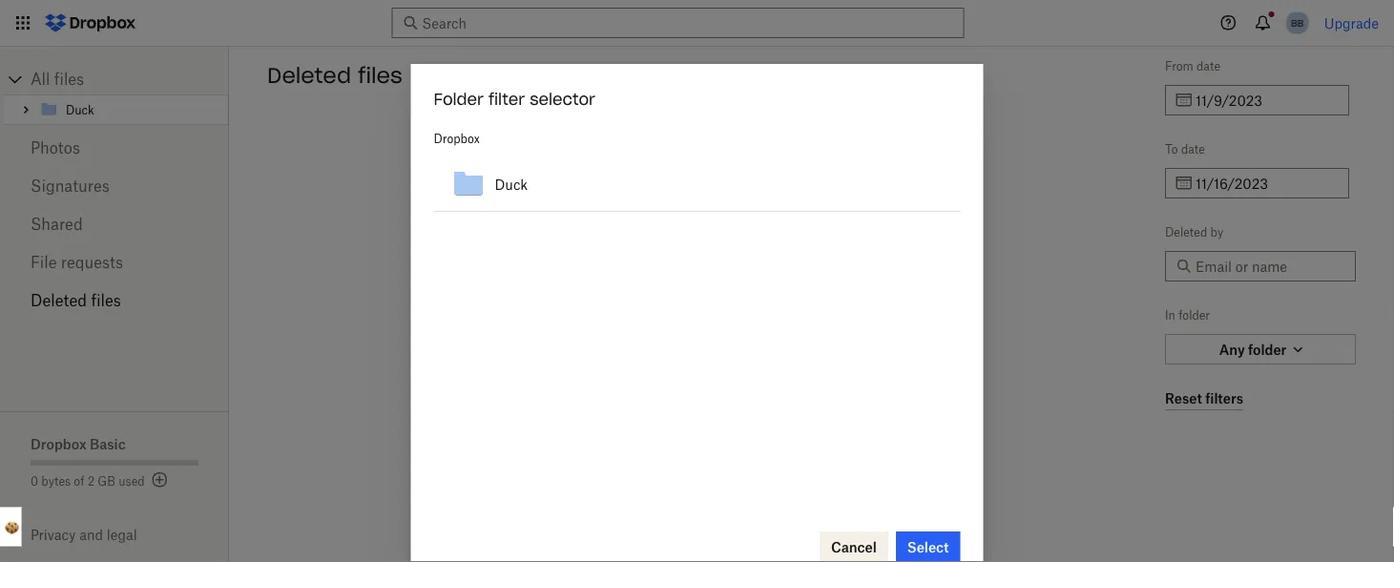 Task type: vqa. For each thing, say whether or not it's contained in the screenshot.
"Folder"
yes



Task type: describe. For each thing, give the bounding box(es) containing it.
dropbox for dropbox
[[434, 131, 480, 145]]

shared
[[31, 215, 83, 233]]

1 cell from the left
[[898, 157, 930, 212]]

by
[[1211, 225, 1224, 239]]

2 cell from the left
[[930, 157, 961, 212]]

folder
[[1179, 308, 1210, 322]]

file requests link
[[31, 243, 199, 282]]

select button
[[896, 532, 961, 562]]

from date
[[1165, 59, 1221, 73]]

dropbox for dropbox basic
[[31, 436, 86, 452]]

signatures
[[31, 177, 110, 195]]

all files
[[31, 70, 84, 88]]

in
[[1165, 308, 1176, 322]]

deleted inside 'link'
[[31, 291, 87, 310]]

deleted by
[[1165, 225, 1224, 239]]

0 vertical spatial deleted
[[267, 62, 351, 89]]

global header element
[[0, 0, 1395, 47]]

privacy
[[31, 527, 76, 543]]

folder filter selector dialog
[[411, 64, 984, 562]]

0 bytes of 2 gb used
[[31, 474, 145, 488]]

cancel
[[831, 539, 877, 555]]

photos link
[[31, 129, 199, 167]]

file
[[31, 253, 57, 272]]

photos
[[31, 138, 80, 157]]

deleted files inside deleted files 'link'
[[31, 291, 121, 310]]

privacy and legal
[[31, 527, 137, 543]]

signatures link
[[31, 167, 199, 205]]

basic
[[90, 436, 126, 452]]

From date text field
[[1196, 90, 1338, 111]]

folder
[[434, 89, 484, 109]]

all files link
[[31, 64, 229, 94]]

gb
[[98, 474, 115, 488]]

of
[[74, 474, 84, 488]]

1 vertical spatial deleted
[[1165, 225, 1208, 239]]



Task type: locate. For each thing, give the bounding box(es) containing it.
to date
[[1165, 142, 1205, 156]]

dropbox basic
[[31, 436, 126, 452]]

date right to
[[1182, 142, 1205, 156]]

0
[[31, 474, 38, 488]]

all
[[31, 70, 50, 88]]

upgrade link
[[1325, 15, 1379, 31]]

0 vertical spatial dropbox
[[434, 131, 480, 145]]

date right from
[[1197, 59, 1221, 73]]

files for all files link at top
[[54, 70, 84, 88]]

used
[[119, 474, 145, 488]]

cell
[[898, 157, 930, 212], [930, 157, 961, 212]]

files inside tree
[[54, 70, 84, 88]]

dropbox logo - go to the homepage image
[[38, 8, 142, 38]]

0 horizontal spatial dropbox
[[31, 436, 86, 452]]

files inside 'link'
[[91, 291, 121, 310]]

folder filter selector
[[434, 89, 596, 109]]

0 horizontal spatial deleted
[[31, 291, 87, 310]]

bytes
[[41, 474, 71, 488]]

filter
[[489, 89, 525, 109]]

files
[[358, 62, 403, 89], [54, 70, 84, 88], [91, 291, 121, 310]]

To date text field
[[1196, 173, 1338, 194]]

legal
[[107, 527, 137, 543]]

all files tree
[[3, 64, 229, 125]]

deleted files
[[267, 62, 403, 89], [31, 291, 121, 310]]

2 vertical spatial deleted
[[31, 291, 87, 310]]

dropbox
[[434, 131, 480, 145], [31, 436, 86, 452]]

0 vertical spatial deleted files
[[267, 62, 403, 89]]

duck row
[[434, 157, 961, 212]]

0 vertical spatial date
[[1197, 59, 1221, 73]]

deleted files link
[[31, 282, 199, 320]]

dropbox inside folder filter selector dialog
[[434, 131, 480, 145]]

1 horizontal spatial files
[[91, 291, 121, 310]]

files for deleted files 'link'
[[91, 291, 121, 310]]

date
[[1197, 59, 1221, 73], [1182, 142, 1205, 156]]

date for from date
[[1197, 59, 1221, 73]]

select
[[907, 539, 949, 555]]

dropbox up bytes
[[31, 436, 86, 452]]

2 horizontal spatial files
[[358, 62, 403, 89]]

shared link
[[31, 205, 199, 243]]

in folder
[[1165, 308, 1210, 322]]

1 vertical spatial deleted files
[[31, 291, 121, 310]]

1 vertical spatial date
[[1182, 142, 1205, 156]]

duck
[[495, 176, 528, 192]]

privacy and legal link
[[31, 527, 229, 543]]

0 horizontal spatial deleted files
[[31, 291, 121, 310]]

date for to date
[[1182, 142, 1205, 156]]

1 horizontal spatial deleted
[[267, 62, 351, 89]]

and
[[79, 527, 103, 543]]

2
[[88, 474, 95, 488]]

2 horizontal spatial deleted
[[1165, 225, 1208, 239]]

selector
[[530, 89, 596, 109]]

file requests
[[31, 253, 123, 272]]

to
[[1165, 142, 1178, 156]]

upgrade
[[1325, 15, 1379, 31]]

1 horizontal spatial dropbox
[[434, 131, 480, 145]]

from
[[1165, 59, 1194, 73]]

duck table
[[434, 157, 961, 212]]

1 vertical spatial dropbox
[[31, 436, 86, 452]]

cancel button
[[820, 532, 888, 562]]

requests
[[61, 253, 123, 272]]

1 horizontal spatial deleted files
[[267, 62, 403, 89]]

dropbox down folder
[[434, 131, 480, 145]]

deleted
[[267, 62, 351, 89], [1165, 225, 1208, 239], [31, 291, 87, 310]]

0 horizontal spatial files
[[54, 70, 84, 88]]

get more space image
[[149, 469, 171, 492]]



